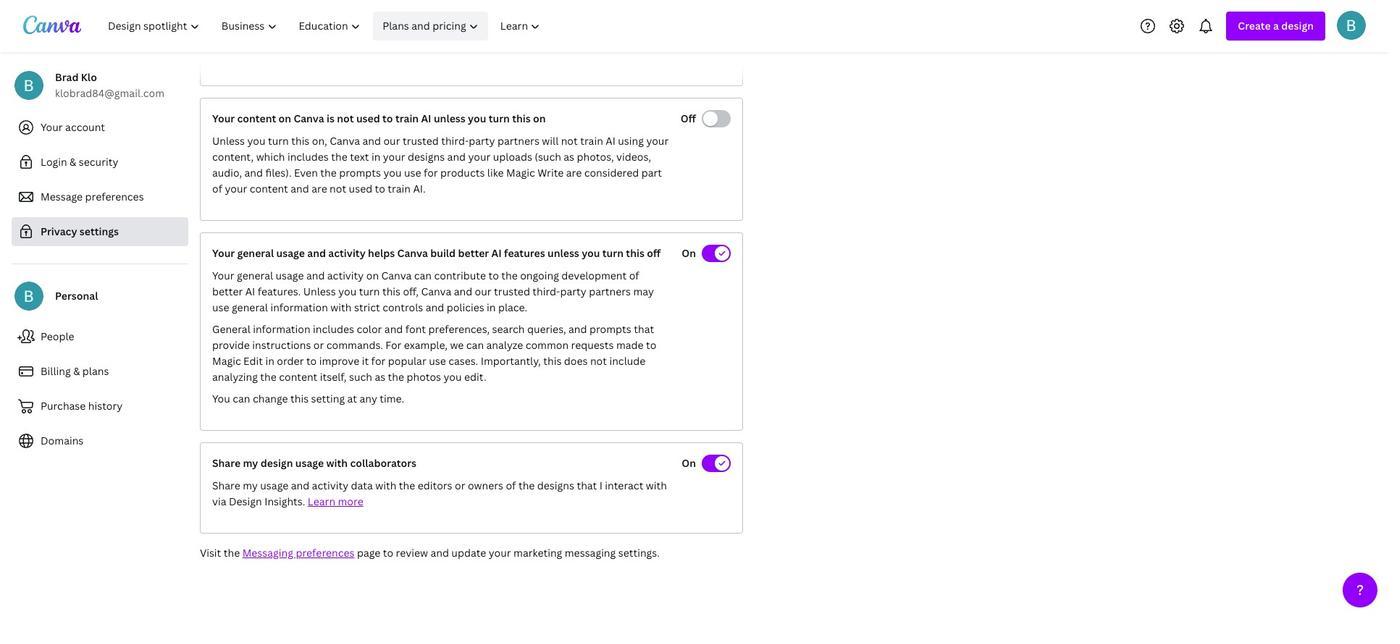 Task type: locate. For each thing, give the bounding box(es) containing it.
2 vertical spatial activity
[[312, 479, 349, 493]]

2 my from the top
[[243, 479, 258, 493]]

my for usage
[[243, 479, 258, 493]]

that
[[634, 322, 654, 336], [577, 479, 597, 493]]

includes inside general information includes color and font preferences, search queries, and prompts that provide instructions or commands. for example, we can analyze common requests made to magic edit in order to improve it for popular use cases. importantly, this does not include analyzing the content itself, such as the photos you edit.
[[313, 322, 354, 336]]

unless up content,
[[212, 134, 245, 148]]

of right owners
[[506, 479, 516, 493]]

1 vertical spatial used
[[349, 182, 373, 196]]

your inside your general usage and activity on canva can contribute to the ongoing development of better ai features. unless you turn this off, canva and our trusted third-party partners may use general information with strict controls and policies in place.
[[212, 269, 235, 283]]

party inside unless you turn this on, canva and our trusted third-party partners will not train ai using your content, which includes the text in your designs and your uploads (such as photos, videos, audio, and files). even the prompts you use for products like magic write are considered part of your content and are not used to train ai.
[[469, 134, 495, 148]]

brad klo image
[[1338, 11, 1367, 39]]

usage
[[276, 246, 305, 260], [276, 269, 304, 283], [295, 457, 324, 470], [260, 479, 289, 493]]

improve
[[319, 354, 360, 368]]

1 horizontal spatial design
[[1282, 19, 1314, 33]]

share inside share my usage and activity data with the editors or owners of the designs that i interact with via design insights.
[[212, 479, 240, 493]]

train up unless you turn this on, canva and our trusted third-party partners will not train ai using your content, which includes the text in your designs and your uploads (such as photos, videos, audio, and files). even the prompts you use for products like magic write are considered part of your content and are not used to train ai.
[[396, 112, 419, 125]]

1 horizontal spatial as
[[564, 150, 575, 164]]

turn up development
[[603, 246, 624, 260]]

2 horizontal spatial on
[[533, 112, 546, 125]]

magic inside general information includes color and font preferences, search queries, and prompts that provide instructions or commands. for example, we can analyze common requests made to magic edit in order to improve it for popular use cases. importantly, this does not include analyzing the content itself, such as the photos you edit.
[[212, 354, 241, 368]]

includes inside unless you turn this on, canva and our trusted third-party partners will not train ai using your content, which includes the text in your designs and your uploads (such as photos, videos, audio, and files). even the prompts you use for products like magic write are considered part of your content and are not used to train ai.
[[288, 150, 329, 164]]

1 horizontal spatial that
[[634, 322, 654, 336]]

2 vertical spatial in
[[266, 354, 275, 368]]

to right contribute
[[489, 269, 499, 283]]

ai left features in the left top of the page
[[492, 246, 502, 260]]

a
[[1274, 19, 1280, 33]]

0 horizontal spatial of
[[212, 182, 222, 196]]

2 vertical spatial use
[[429, 354, 446, 368]]

1 vertical spatial magic
[[212, 354, 241, 368]]

photos
[[407, 370, 441, 384]]

our up policies
[[475, 285, 492, 299]]

0 vertical spatial magic
[[507, 166, 535, 180]]

1 vertical spatial general
[[237, 269, 273, 283]]

you down cases.
[[444, 370, 462, 384]]

you up the strict
[[339, 285, 357, 299]]

ai up unless you turn this on, canva and our trusted third-party partners will not train ai using your content, which includes the text in your designs and your uploads (such as photos, videos, audio, and files). even the prompts you use for products like magic write are considered part of your content and are not used to train ai.
[[421, 112, 432, 125]]

off
[[681, 112, 696, 125]]

usage inside share my usage and activity data with the editors or owners of the designs that i interact with via design insights.
[[260, 479, 289, 493]]

to
[[383, 112, 393, 125], [375, 182, 385, 196], [489, 269, 499, 283], [646, 338, 657, 352], [306, 354, 317, 368], [383, 546, 394, 560]]

2 horizontal spatial can
[[466, 338, 484, 352]]

use inside unless you turn this on, canva and our trusted third-party partners will not train ai using your content, which includes the text in your designs and your uploads (such as photos, videos, audio, and files). even the prompts you use for products like magic write are considered part of your content and are not used to train ai.
[[404, 166, 421, 180]]

information down features.
[[271, 301, 328, 314]]

2 horizontal spatial in
[[487, 301, 496, 314]]

not inside general information includes color and font preferences, search queries, and prompts that provide instructions or commands. for example, we can analyze common requests made to magic edit in order to improve it for popular use cases. importantly, this does not include analyzing the content itself, such as the photos you edit.
[[590, 354, 607, 368]]

activity up learn more
[[312, 479, 349, 493]]

that inside general information includes color and font preferences, search queries, and prompts that provide instructions or commands. for example, we can analyze common requests made to magic edit in order to improve it for popular use cases. importantly, this does not include analyzing the content itself, such as the photos you edit.
[[634, 322, 654, 336]]

party inside your general usage and activity on canva can contribute to the ongoing development of better ai features. unless you turn this off, canva and our trusted third-party partners may use general information with strict controls and policies in place.
[[560, 285, 587, 299]]

trusted down your content on canva is not used to train ai unless you turn this on
[[403, 134, 439, 148]]

are right "write"
[[566, 166, 582, 180]]

content down the files).
[[250, 182, 288, 196]]

analyzing
[[212, 370, 258, 384]]

2 vertical spatial can
[[233, 392, 250, 406]]

0 vertical spatial designs
[[408, 150, 445, 164]]

includes up commands.
[[313, 322, 354, 336]]

0 vertical spatial can
[[414, 269, 432, 283]]

used down text
[[349, 182, 373, 196]]

our inside unless you turn this on, canva and our trusted third-party partners will not train ai using your content, which includes the text in your designs and your uploads (such as photos, videos, audio, and files). even the prompts you use for products like magic write are considered part of your content and are not used to train ai.
[[384, 134, 400, 148]]

settings
[[80, 225, 119, 238]]

ai left using
[[606, 134, 616, 148]]

not
[[337, 112, 354, 125], [561, 134, 578, 148], [330, 182, 346, 196], [590, 354, 607, 368]]

0 vertical spatial content
[[237, 112, 276, 125]]

third-
[[441, 134, 469, 148], [533, 285, 560, 299]]

you can change this setting at any time.
[[212, 392, 404, 406]]

2 vertical spatial content
[[279, 370, 318, 384]]

activity up the strict
[[327, 269, 364, 283]]

party
[[469, 134, 495, 148], [560, 285, 587, 299]]

for right the it
[[371, 354, 386, 368]]

of
[[212, 182, 222, 196], [629, 269, 640, 283], [506, 479, 516, 493]]

activity
[[328, 246, 366, 260], [327, 269, 364, 283], [312, 479, 349, 493]]

0 horizontal spatial are
[[312, 182, 327, 196]]

off
[[647, 246, 661, 260]]

of inside your general usage and activity on canva can contribute to the ongoing development of better ai features. unless you turn this off, canva and our trusted third-party partners may use general information with strict controls and policies in place.
[[629, 269, 640, 283]]

third- inside unless you turn this on, canva and our trusted third-party partners will not train ai using your content, which includes the text in your designs and your uploads (such as photos, videos, audio, and files). even the prompts you use for products like magic write are considered part of your content and are not used to train ai.
[[441, 134, 469, 148]]

it
[[362, 354, 369, 368]]

interact
[[605, 479, 644, 493]]

information up instructions
[[253, 322, 311, 336]]

0 horizontal spatial on
[[279, 112, 291, 125]]

this left on,
[[291, 134, 310, 148]]

unless up unless you turn this on, canva and our trusted third-party partners will not train ai using your content, which includes the text in your designs and your uploads (such as photos, videos, audio, and files). even the prompts you use for products like magic write are considered part of your content and are not used to train ai.
[[434, 112, 466, 125]]

share my usage and activity data with the editors or owners of the designs that i interact with via design insights.
[[212, 479, 667, 509]]

1 horizontal spatial use
[[404, 166, 421, 180]]

the
[[331, 150, 348, 164], [320, 166, 337, 180], [502, 269, 518, 283], [260, 370, 277, 384], [388, 370, 404, 384], [399, 479, 415, 493], [519, 479, 535, 493], [224, 546, 240, 560]]

my for design
[[243, 457, 258, 470]]

is
[[327, 112, 335, 125]]

your account link
[[12, 113, 188, 142]]

third- inside your general usage and activity on canva can contribute to the ongoing development of better ai features. unless you turn this off, canva and our trusted third-party partners may use general information with strict controls and policies in place.
[[533, 285, 560, 299]]

of up may on the left top of the page
[[629, 269, 640, 283]]

trusted up "place."
[[494, 285, 530, 299]]

klobrad84@gmail.com
[[55, 86, 165, 100]]

turn up the strict
[[359, 285, 380, 299]]

for inside general information includes color and font preferences, search queries, and prompts that provide instructions or commands. for example, we can analyze common requests made to magic edit in order to improve it for popular use cases. importantly, this does not include analyzing the content itself, such as the photos you edit.
[[371, 354, 386, 368]]

0 vertical spatial third-
[[441, 134, 469, 148]]

preferences down login & security link
[[85, 190, 144, 204]]

1 horizontal spatial magic
[[507, 166, 535, 180]]

color
[[357, 322, 382, 336]]

turn inside your general usage and activity on canva can contribute to the ongoing development of better ai features. unless you turn this off, canva and our trusted third-party partners may use general information with strict controls and policies in place.
[[359, 285, 380, 299]]

prompts inside general information includes color and font preferences, search queries, and prompts that provide instructions or commands. for example, we can analyze common requests made to magic edit in order to improve it for popular use cases. importantly, this does not include analyzing the content itself, such as the photos you edit.
[[590, 322, 632, 336]]

your for your account
[[41, 120, 63, 134]]

trusted inside unless you turn this on, canva and our trusted third-party partners will not train ai using your content, which includes the text in your designs and your uploads (such as photos, videos, audio, and files). even the prompts you use for products like magic write are considered part of your content and are not used to train ai.
[[403, 134, 439, 148]]

you inside your general usage and activity on canva can contribute to the ongoing development of better ai features. unless you turn this off, canva and our trusted third-party partners may use general information with strict controls and policies in place.
[[339, 285, 357, 299]]

2 vertical spatial train
[[388, 182, 411, 196]]

1 vertical spatial third-
[[533, 285, 560, 299]]

create a design
[[1239, 19, 1314, 33]]

as inside unless you turn this on, canva and our trusted third-party partners will not train ai using your content, which includes the text in your designs and your uploads (such as photos, videos, audio, and files). even the prompts you use for products like magic write are considered part of your content and are not used to train ai.
[[564, 150, 575, 164]]

0 vertical spatial on
[[682, 246, 696, 260]]

design right a
[[1282, 19, 1314, 33]]

with right interact
[[646, 479, 667, 493]]

1 horizontal spatial prompts
[[590, 322, 632, 336]]

0 horizontal spatial as
[[375, 370, 386, 384]]

people
[[41, 330, 74, 343]]

partners up uploads
[[498, 134, 540, 148]]

0 vertical spatial in
[[372, 150, 381, 164]]

or right editors
[[455, 479, 466, 493]]

made
[[617, 338, 644, 352]]

editors
[[418, 479, 453, 493]]

1 horizontal spatial unless
[[303, 285, 336, 299]]

this left off
[[626, 246, 645, 260]]

top level navigation element
[[99, 12, 553, 41]]

0 vertical spatial unless
[[212, 134, 245, 148]]

the right even
[[320, 166, 337, 180]]

share
[[212, 457, 241, 470], [212, 479, 240, 493]]

ai.
[[413, 182, 426, 196]]

1 horizontal spatial third-
[[533, 285, 560, 299]]

1 vertical spatial information
[[253, 322, 311, 336]]

or up improve
[[314, 338, 324, 352]]

learn
[[308, 495, 336, 509]]

your right update
[[489, 546, 511, 560]]

1 horizontal spatial on
[[366, 269, 379, 283]]

partners inside your general usage and activity on canva can contribute to the ongoing development of better ai features. unless you turn this off, canva and our trusted third-party partners may use general information with strict controls and policies in place.
[[589, 285, 631, 299]]

can right you
[[233, 392, 250, 406]]

as right (such in the top of the page
[[564, 150, 575, 164]]

0 horizontal spatial in
[[266, 354, 275, 368]]

queries,
[[527, 322, 566, 336]]

0 horizontal spatial design
[[261, 457, 293, 470]]

that inside share my usage and activity data with the editors or owners of the designs that i interact with via design insights.
[[577, 479, 597, 493]]

& for billing
[[73, 364, 80, 378]]

& left the plans
[[73, 364, 80, 378]]

1 vertical spatial party
[[560, 285, 587, 299]]

0 vertical spatial my
[[243, 457, 258, 470]]

of inside share my usage and activity data with the editors or owners of the designs that i interact with via design insights.
[[506, 479, 516, 493]]

1 vertical spatial can
[[466, 338, 484, 352]]

on
[[682, 246, 696, 260], [682, 457, 696, 470]]

my
[[243, 457, 258, 470], [243, 479, 258, 493]]

better up general
[[212, 285, 243, 299]]

0 vertical spatial or
[[314, 338, 324, 352]]

ai left features.
[[245, 285, 255, 299]]

order
[[277, 354, 304, 368]]

message preferences
[[41, 190, 144, 204]]

this
[[512, 112, 531, 125], [291, 134, 310, 148], [626, 246, 645, 260], [383, 285, 401, 299], [544, 354, 562, 368], [291, 392, 309, 406]]

in right edit on the bottom
[[266, 354, 275, 368]]

1 horizontal spatial can
[[414, 269, 432, 283]]

0 vertical spatial general
[[237, 246, 274, 260]]

our inside your general usage and activity on canva can contribute to the ongoing development of better ai features. unless you turn this off, canva and our trusted third-party partners may use general information with strict controls and policies in place.
[[475, 285, 492, 299]]

1 vertical spatial unless
[[548, 246, 580, 260]]

turn up uploads
[[489, 112, 510, 125]]

activity left helps
[[328, 246, 366, 260]]

0 horizontal spatial our
[[384, 134, 400, 148]]

1 vertical spatial use
[[212, 301, 229, 314]]

0 vertical spatial as
[[564, 150, 575, 164]]

design inside create a design dropdown button
[[1282, 19, 1314, 33]]

you up development
[[582, 246, 600, 260]]

that left i
[[577, 479, 597, 493]]

in
[[372, 150, 381, 164], [487, 301, 496, 314], [266, 354, 275, 368]]

general for your general usage and activity on canva can contribute to the ongoing development of better ai features. unless you turn this off, canva and our trusted third-party partners may use general information with strict controls and policies in place.
[[237, 269, 273, 283]]

0 vertical spatial &
[[70, 155, 76, 169]]

1 vertical spatial or
[[455, 479, 466, 493]]

your right using
[[647, 134, 669, 148]]

design
[[229, 495, 262, 509]]

1 vertical spatial preferences
[[296, 546, 355, 560]]

0 vertical spatial that
[[634, 322, 654, 336]]

are
[[566, 166, 582, 180], [312, 182, 327, 196]]

prompts down text
[[339, 166, 381, 180]]

content,
[[212, 150, 254, 164]]

include
[[610, 354, 646, 368]]

1 share from the top
[[212, 457, 241, 470]]

content inside unless you turn this on, canva and our trusted third-party partners will not train ai using your content, which includes the text in your designs and your uploads (such as photos, videos, audio, and files). even the prompts you use for products like magic write are considered part of your content and are not used to train ai.
[[250, 182, 288, 196]]

development
[[562, 269, 627, 283]]

1 horizontal spatial our
[[475, 285, 492, 299]]

my inside share my usage and activity data with the editors or owners of the designs that i interact with via design insights.
[[243, 479, 258, 493]]

1 on from the top
[[682, 246, 696, 260]]

designs
[[408, 150, 445, 164], [538, 479, 575, 493]]

the right the visit
[[224, 546, 240, 560]]

0 horizontal spatial unless
[[434, 112, 466, 125]]

learn more
[[308, 495, 364, 509]]

1 vertical spatial &
[[73, 364, 80, 378]]

train left ai. on the left of the page
[[388, 182, 411, 196]]

train up photos,
[[581, 134, 603, 148]]

1 my from the top
[[243, 457, 258, 470]]

with
[[331, 301, 352, 314], [326, 457, 348, 470], [375, 479, 397, 493], [646, 479, 667, 493]]

used inside unless you turn this on, canva and our trusted third-party partners will not train ai using your content, which includes the text in your designs and your uploads (such as photos, videos, audio, and files). even the prompts you use for products like magic write are considered part of your content and are not used to train ai.
[[349, 182, 373, 196]]

magic inside unless you turn this on, canva and our trusted third-party partners will not train ai using your content, which includes the text in your designs and your uploads (such as photos, videos, audio, and files). even the prompts you use for products like magic write are considered part of your content and are not used to train ai.
[[507, 166, 535, 180]]

as
[[564, 150, 575, 164], [375, 370, 386, 384]]

the down popular
[[388, 370, 404, 384]]

1 vertical spatial for
[[371, 354, 386, 368]]

1 vertical spatial content
[[250, 182, 288, 196]]

as right such
[[375, 370, 386, 384]]

requests
[[571, 338, 614, 352]]

messaging
[[243, 546, 293, 560]]

usage for on
[[276, 269, 304, 283]]

0 horizontal spatial that
[[577, 479, 597, 493]]

canva up text
[[330, 134, 360, 148]]

1 horizontal spatial of
[[506, 479, 516, 493]]

used right is
[[356, 112, 380, 125]]

0 vertical spatial use
[[404, 166, 421, 180]]

even
[[294, 166, 318, 180]]

includes up even
[[288, 150, 329, 164]]

setting
[[311, 392, 345, 406]]

1 vertical spatial trusted
[[494, 285, 530, 299]]

usage inside your general usage and activity on canva can contribute to the ongoing development of better ai features. unless you turn this off, canva and our trusted third-party partners may use general information with strict controls and policies in place.
[[276, 269, 304, 283]]

1 horizontal spatial better
[[458, 246, 489, 260]]

can right we
[[466, 338, 484, 352]]

information
[[271, 301, 328, 314], [253, 322, 311, 336]]

designs up ai. on the left of the page
[[408, 150, 445, 164]]

2 share from the top
[[212, 479, 240, 493]]

1 vertical spatial unless
[[303, 285, 336, 299]]

content down order
[[279, 370, 318, 384]]

prompts up requests
[[590, 322, 632, 336]]

general for your general usage and activity helps canva build better ai features unless you turn this off
[[237, 246, 274, 260]]

helps
[[368, 246, 395, 260]]

1 horizontal spatial in
[[372, 150, 381, 164]]

your for your general usage and activity on canva can contribute to the ongoing development of better ai features. unless you turn this off, canva and our trusted third-party partners may use general information with strict controls and policies in place.
[[212, 269, 235, 283]]

1 horizontal spatial or
[[455, 479, 466, 493]]

in inside general information includes color and font preferences, search queries, and prompts that provide instructions or commands. for example, we can analyze common requests made to magic edit in order to improve it for popular use cases. importantly, this does not include analyzing the content itself, such as the photos you edit.
[[266, 354, 275, 368]]

0 horizontal spatial magic
[[212, 354, 241, 368]]

canva
[[294, 112, 324, 125], [330, 134, 360, 148], [398, 246, 428, 260], [381, 269, 412, 283], [421, 285, 452, 299]]

messaging
[[565, 546, 616, 560]]

turn up which
[[268, 134, 289, 148]]

partners down development
[[589, 285, 631, 299]]

1 horizontal spatial are
[[566, 166, 582, 180]]

commands.
[[327, 338, 383, 352]]

activity inside your general usage and activity on canva can contribute to the ongoing development of better ai features. unless you turn this off, canva and our trusted third-party partners may use general information with strict controls and policies in place.
[[327, 269, 364, 283]]

with down collaborators
[[375, 479, 397, 493]]

0 vertical spatial design
[[1282, 19, 1314, 33]]

for
[[386, 338, 402, 352]]

unless
[[212, 134, 245, 148], [303, 285, 336, 299]]

information inside your general usage and activity on canva can contribute to the ongoing development of better ai features. unless you turn this off, canva and our trusted third-party partners may use general information with strict controls and policies in place.
[[271, 301, 328, 314]]

better up contribute
[[458, 246, 489, 260]]

can up 'off,'
[[414, 269, 432, 283]]

0 horizontal spatial designs
[[408, 150, 445, 164]]

& right login
[[70, 155, 76, 169]]

1 vertical spatial prompts
[[590, 322, 632, 336]]

unless up ongoing
[[548, 246, 580, 260]]

partners
[[498, 134, 540, 148], [589, 285, 631, 299]]

includes
[[288, 150, 329, 164], [313, 322, 354, 336]]

our
[[384, 134, 400, 148], [475, 285, 492, 299]]

canva left is
[[294, 112, 324, 125]]

2 horizontal spatial of
[[629, 269, 640, 283]]

this left setting
[[291, 392, 309, 406]]

general
[[237, 246, 274, 260], [237, 269, 273, 283], [232, 301, 268, 314]]

better
[[458, 246, 489, 260], [212, 285, 243, 299]]

1 horizontal spatial trusted
[[494, 285, 530, 299]]

on up which
[[279, 112, 291, 125]]

1 horizontal spatial for
[[424, 166, 438, 180]]

account
[[65, 120, 105, 134]]

in right text
[[372, 150, 381, 164]]

with inside your general usage and activity on canva can contribute to the ongoing development of better ai features. unless you turn this off, canva and our trusted third-party partners may use general information with strict controls and policies in place.
[[331, 301, 352, 314]]

0 horizontal spatial prompts
[[339, 166, 381, 180]]

1 vertical spatial that
[[577, 479, 597, 493]]

0 horizontal spatial better
[[212, 285, 243, 299]]

of inside unless you turn this on, canva and our trusted third-party partners will not train ai using your content, which includes the text in your designs and your uploads (such as photos, videos, audio, and files). even the prompts you use for products like magic write are considered part of your content and are not used to train ai.
[[212, 182, 222, 196]]

and inside share my usage and activity data with the editors or owners of the designs that i interact with via design insights.
[[291, 479, 310, 493]]

activity inside share my usage and activity data with the editors or owners of the designs that i interact with via design insights.
[[312, 479, 349, 493]]

0 vertical spatial of
[[212, 182, 222, 196]]

in inside your general usage and activity on canva can contribute to the ongoing development of better ai features. unless you turn this off, canva and our trusted third-party partners may use general information with strict controls and policies in place.
[[487, 301, 496, 314]]

0 vertical spatial better
[[458, 246, 489, 260]]

not right is
[[337, 112, 354, 125]]

billing & plans
[[41, 364, 109, 378]]

1 vertical spatial better
[[212, 285, 243, 299]]

this left 'off,'
[[383, 285, 401, 299]]

1 vertical spatial our
[[475, 285, 492, 299]]

collaborators
[[350, 457, 417, 470]]

trusted inside your general usage and activity on canva can contribute to the ongoing development of better ai features. unless you turn this off, canva and our trusted third-party partners may use general information with strict controls and policies in place.
[[494, 285, 530, 299]]

1 horizontal spatial party
[[560, 285, 587, 299]]

0 horizontal spatial third-
[[441, 134, 469, 148]]

0 vertical spatial includes
[[288, 150, 329, 164]]

use inside your general usage and activity on canva can contribute to the ongoing development of better ai features. unless you turn this off, canva and our trusted third-party partners may use general information with strict controls and policies in place.
[[212, 301, 229, 314]]

ai inside your general usage and activity on canva can contribute to the ongoing development of better ai features. unless you turn this off, canva and our trusted third-party partners may use general information with strict controls and policies in place.
[[245, 285, 255, 299]]

history
[[88, 399, 123, 413]]

1 vertical spatial of
[[629, 269, 640, 283]]

content up which
[[237, 112, 276, 125]]

0 vertical spatial for
[[424, 166, 438, 180]]

unless right features.
[[303, 285, 336, 299]]

personal
[[55, 289, 98, 303]]

third- down ongoing
[[533, 285, 560, 299]]

0 horizontal spatial or
[[314, 338, 324, 352]]

to right order
[[306, 354, 317, 368]]

create a design button
[[1227, 12, 1326, 41]]

on down helps
[[366, 269, 379, 283]]

activity for helps
[[328, 246, 366, 260]]

0 vertical spatial partners
[[498, 134, 540, 148]]

magic down uploads
[[507, 166, 535, 180]]

1 vertical spatial are
[[312, 182, 327, 196]]

not down requests
[[590, 354, 607, 368]]

2 on from the top
[[682, 457, 696, 470]]

use up ai. on the left of the page
[[404, 166, 421, 180]]

0 horizontal spatial trusted
[[403, 134, 439, 148]]

0 horizontal spatial unless
[[212, 134, 245, 148]]

0 vertical spatial activity
[[328, 246, 366, 260]]

0 vertical spatial train
[[396, 112, 419, 125]]

2 vertical spatial of
[[506, 479, 516, 493]]

we
[[450, 338, 464, 352]]

this down 'common'
[[544, 354, 562, 368]]

can inside general information includes color and font preferences, search queries, and prompts that provide instructions or commands. for example, we can analyze common requests made to magic edit in order to improve it for popular use cases. importantly, this does not include analyzing the content itself, such as the photos you edit.
[[466, 338, 484, 352]]

preferences,
[[429, 322, 490, 336]]

use inside general information includes color and font preferences, search queries, and prompts that provide instructions or commands. for example, we can analyze common requests made to magic edit in order to improve it for popular use cases. importantly, this does not include analyzing the content itself, such as the photos you edit.
[[429, 354, 446, 368]]

0 horizontal spatial use
[[212, 301, 229, 314]]

0 vertical spatial trusted
[[403, 134, 439, 148]]

1 vertical spatial share
[[212, 479, 240, 493]]

1 vertical spatial as
[[375, 370, 386, 384]]

login
[[41, 155, 67, 169]]

on up will
[[533, 112, 546, 125]]



Task type: vqa. For each thing, say whether or not it's contained in the screenshot.
might in the bottom right of the page
no



Task type: describe. For each thing, give the bounding box(es) containing it.
information inside general information includes color and font preferences, search queries, and prompts that provide instructions or commands. for example, we can analyze common requests made to magic edit in order to improve it for popular use cases. importantly, this does not include analyzing the content itself, such as the photos you edit.
[[253, 322, 311, 336]]

on,
[[312, 134, 327, 148]]

place.
[[498, 301, 528, 314]]

the left editors
[[399, 479, 415, 493]]

people link
[[12, 322, 188, 351]]

canva left build
[[398, 246, 428, 260]]

billing
[[41, 364, 71, 378]]

share for share my design usage with collaborators
[[212, 457, 241, 470]]

your up like
[[468, 150, 491, 164]]

importantly,
[[481, 354, 541, 368]]

does
[[564, 354, 588, 368]]

(such
[[535, 150, 561, 164]]

the up change
[[260, 370, 277, 384]]

designs inside unless you turn this on, canva and our trusted third-party partners will not train ai using your content, which includes the text in your designs and your uploads (such as photos, videos, audio, and files). even the prompts you use for products like magic write are considered part of your content and are not used to train ai.
[[408, 150, 445, 164]]

on inside your general usage and activity on canva can contribute to the ongoing development of better ai features. unless you turn this off, canva and our trusted third-party partners may use general information with strict controls and policies in place.
[[366, 269, 379, 283]]

this inside your general usage and activity on canva can contribute to the ongoing development of better ai features. unless you turn this off, canva and our trusted third-party partners may use general information with strict controls and policies in place.
[[383, 285, 401, 299]]

& for login
[[70, 155, 76, 169]]

will
[[542, 134, 559, 148]]

to right is
[[383, 112, 393, 125]]

learn more link
[[308, 495, 364, 509]]

canva inside unless you turn this on, canva and our trusted third-party partners will not train ai using your content, which includes the text in your designs and your uploads (such as photos, videos, audio, and files). even the prompts you use for products like magic write are considered part of your content and are not used to train ai.
[[330, 134, 360, 148]]

usage for helps
[[276, 246, 305, 260]]

policies
[[447, 301, 485, 314]]

turn inside unless you turn this on, canva and our trusted third-party partners will not train ai using your content, which includes the text in your designs and your uploads (such as photos, videos, audio, and files). even the prompts you use for products like magic write are considered part of your content and are not used to train ai.
[[268, 134, 289, 148]]

1 vertical spatial train
[[581, 134, 603, 148]]

common
[[526, 338, 569, 352]]

you inside general information includes color and font preferences, search queries, and prompts that provide instructions or commands. for example, we can analyze common requests made to magic edit in order to improve it for popular use cases. importantly, this does not include analyzing the content itself, such as the photos you edit.
[[444, 370, 462, 384]]

partners inside unless you turn this on, canva and our trusted third-party partners will not train ai using your content, which includes the text in your designs and your uploads (such as photos, videos, audio, and files). even the prompts you use for products like magic write are considered part of your content and are not used to train ai.
[[498, 134, 540, 148]]

purchase history
[[41, 399, 123, 413]]

build
[[431, 246, 456, 260]]

instructions
[[252, 338, 311, 352]]

visit the messaging preferences page to review and update your marketing messaging settings.
[[200, 546, 660, 560]]

not right will
[[561, 134, 578, 148]]

klo
[[81, 70, 97, 84]]

you down your content on canva is not used to train ai unless you turn this on
[[384, 166, 402, 180]]

your down audio,
[[225, 182, 247, 196]]

design for a
[[1282, 19, 1314, 33]]

login & security link
[[12, 148, 188, 177]]

more
[[338, 495, 364, 509]]

on for your general usage and activity helps canva build better ai features unless you turn this off
[[682, 246, 696, 260]]

usage for data
[[260, 479, 289, 493]]

purchase
[[41, 399, 86, 413]]

this inside unless you turn this on, canva and our trusted third-party partners will not train ai using your content, which includes the text in your designs and your uploads (such as photos, videos, audio, and files). even the prompts you use for products like magic write are considered part of your content and are not used to train ai.
[[291, 134, 310, 148]]

videos,
[[617, 150, 651, 164]]

message preferences link
[[12, 183, 188, 212]]

or inside share my usage and activity data with the editors or owners of the designs that i interact with via design insights.
[[455, 479, 466, 493]]

which
[[256, 150, 285, 164]]

considered
[[585, 166, 639, 180]]

on for share my design usage with collaborators
[[682, 457, 696, 470]]

photos,
[[577, 150, 614, 164]]

provide
[[212, 338, 250, 352]]

owners
[[468, 479, 504, 493]]

analyze
[[487, 338, 523, 352]]

may
[[634, 285, 654, 299]]

activity for on
[[327, 269, 364, 283]]

visit
[[200, 546, 221, 560]]

write
[[538, 166, 564, 180]]

0 horizontal spatial can
[[233, 392, 250, 406]]

ongoing
[[520, 269, 559, 283]]

0 vertical spatial unless
[[434, 112, 466, 125]]

the left text
[[331, 150, 348, 164]]

canva up 'off,'
[[381, 269, 412, 283]]

this inside general information includes color and font preferences, search queries, and prompts that provide instructions or commands. for example, we can analyze common requests made to magic edit in order to improve it for popular use cases. importantly, this does not include analyzing the content itself, such as the photos you edit.
[[544, 354, 562, 368]]

domains link
[[12, 427, 188, 456]]

ai inside unless you turn this on, canva and our trusted third-party partners will not train ai using your content, which includes the text in your designs and your uploads (such as photos, videos, audio, and files). even the prompts you use for products like magic write are considered part of your content and are not used to train ai.
[[606, 134, 616, 148]]

your general usage and activity helps canva build better ai features unless you turn this off
[[212, 246, 661, 260]]

you
[[212, 392, 230, 406]]

share for share my usage and activity data with the editors or owners of the designs that i interact with via design insights.
[[212, 479, 240, 493]]

data
[[351, 479, 373, 493]]

in inside unless you turn this on, canva and our trusted third-party partners will not train ai using your content, which includes the text in your designs and your uploads (such as photos, videos, audio, and files). even the prompts you use for products like magic write are considered part of your content and are not used to train ai.
[[372, 150, 381, 164]]

2 vertical spatial general
[[232, 301, 268, 314]]

your for your general usage and activity helps canva build better ai features unless you turn this off
[[212, 246, 235, 260]]

1 horizontal spatial unless
[[548, 246, 580, 260]]

general information includes color and font preferences, search queries, and prompts that provide instructions or commands. for example, we can analyze common requests made to magic edit in order to improve it for popular use cases. importantly, this does not include analyzing the content itself, such as the photos you edit.
[[212, 322, 657, 384]]

to right the page
[[383, 546, 394, 560]]

to inside your general usage and activity on canva can contribute to the ongoing development of better ai features. unless you turn this off, canva and our trusted third-party partners may use general information with strict controls and policies in place.
[[489, 269, 499, 283]]

activity for data
[[312, 479, 349, 493]]

design for my
[[261, 457, 293, 470]]

edit.
[[464, 370, 487, 384]]

off,
[[403, 285, 419, 299]]

i
[[600, 479, 603, 493]]

brad
[[55, 70, 79, 84]]

0 vertical spatial used
[[356, 112, 380, 125]]

search
[[492, 322, 525, 336]]

like
[[488, 166, 504, 180]]

features
[[504, 246, 545, 260]]

part
[[642, 166, 662, 180]]

general
[[212, 322, 251, 336]]

insights.
[[265, 495, 305, 509]]

login & security
[[41, 155, 118, 169]]

billing & plans link
[[12, 357, 188, 386]]

0 horizontal spatial preferences
[[85, 190, 144, 204]]

uploads
[[493, 150, 533, 164]]

products
[[441, 166, 485, 180]]

your for your content on canva is not used to train ai unless you turn this on
[[212, 112, 235, 125]]

your content on canva is not used to train ai unless you turn this on
[[212, 112, 546, 125]]

to right the made
[[646, 338, 657, 352]]

the inside your general usage and activity on canva can contribute to the ongoing development of better ai features. unless you turn this off, canva and our trusted third-party partners may use general information with strict controls and policies in place.
[[502, 269, 518, 283]]

prompts inside unless you turn this on, canva and our trusted third-party partners will not train ai using your content, which includes the text in your designs and your uploads (such as photos, videos, audio, and files). even the prompts you use for products like magic write are considered part of your content and are not used to train ai.
[[339, 166, 381, 180]]

you up which
[[247, 134, 266, 148]]

domains
[[41, 434, 84, 448]]

your right text
[[383, 150, 405, 164]]

plans
[[82, 364, 109, 378]]

not down is
[[330, 182, 346, 196]]

privacy
[[41, 225, 77, 238]]

brad klo klobrad84@gmail.com
[[55, 70, 165, 100]]

canva right 'off,'
[[421, 285, 452, 299]]

share my design usage with collaborators
[[212, 457, 417, 470]]

or inside general information includes color and font preferences, search queries, and prompts that provide instructions or commands. for example, we can analyze common requests made to magic edit in order to improve it for popular use cases. importantly, this does not include analyzing the content itself, such as the photos you edit.
[[314, 338, 324, 352]]

with up learn more link
[[326, 457, 348, 470]]

such
[[349, 370, 372, 384]]

this up uploads
[[512, 112, 531, 125]]

controls
[[383, 301, 423, 314]]

unless inside your general usage and activity on canva can contribute to the ongoing development of better ai features. unless you turn this off, canva and our trusted third-party partners may use general information with strict controls and policies in place.
[[303, 285, 336, 299]]

as inside general information includes color and font preferences, search queries, and prompts that provide instructions or commands. for example, we can analyze common requests made to magic edit in order to improve it for popular use cases. importantly, this does not include analyzing the content itself, such as the photos you edit.
[[375, 370, 386, 384]]

via
[[212, 495, 226, 509]]

designs inside share my usage and activity data with the editors or owners of the designs that i interact with via design insights.
[[538, 479, 575, 493]]

features.
[[258, 285, 301, 299]]

strict
[[354, 301, 380, 314]]

popular
[[388, 354, 427, 368]]

settings.
[[619, 546, 660, 560]]

page
[[357, 546, 381, 560]]

to inside unless you turn this on, canva and our trusted third-party partners will not train ai using your content, which includes the text in your designs and your uploads (such as photos, videos, audio, and files). even the prompts you use for products like magic write are considered part of your content and are not used to train ai.
[[375, 182, 385, 196]]

audio,
[[212, 166, 242, 180]]

edit
[[244, 354, 263, 368]]

the right owners
[[519, 479, 535, 493]]

0 vertical spatial are
[[566, 166, 582, 180]]

content inside general information includes color and font preferences, search queries, and prompts that provide instructions or commands. for example, we can analyze common requests made to magic edit in order to improve it for popular use cases. importantly, this does not include analyzing the content itself, such as the photos you edit.
[[279, 370, 318, 384]]

messaging preferences link
[[243, 546, 355, 560]]

contribute
[[434, 269, 486, 283]]

you up products
[[468, 112, 486, 125]]

privacy settings
[[41, 225, 119, 238]]

change
[[253, 392, 288, 406]]

unless inside unless you turn this on, canva and our trusted third-party partners will not train ai using your content, which includes the text in your designs and your uploads (such as photos, videos, audio, and files). even the prompts you use for products like magic write are considered part of your content and are not used to train ai.
[[212, 134, 245, 148]]

better inside your general usage and activity on canva can contribute to the ongoing development of better ai features. unless you turn this off, canva and our trusted third-party partners may use general information with strict controls and policies in place.
[[212, 285, 243, 299]]

review
[[396, 546, 428, 560]]

can inside your general usage and activity on canva can contribute to the ongoing development of better ai features. unless you turn this off, canva and our trusted third-party partners may use general information with strict controls and policies in place.
[[414, 269, 432, 283]]

privacy settings link
[[12, 217, 188, 246]]

for inside unless you turn this on, canva and our trusted third-party partners will not train ai using your content, which includes the text in your designs and your uploads (such as photos, videos, audio, and files). even the prompts you use for products like magic write are considered part of your content and are not used to train ai.
[[424, 166, 438, 180]]



